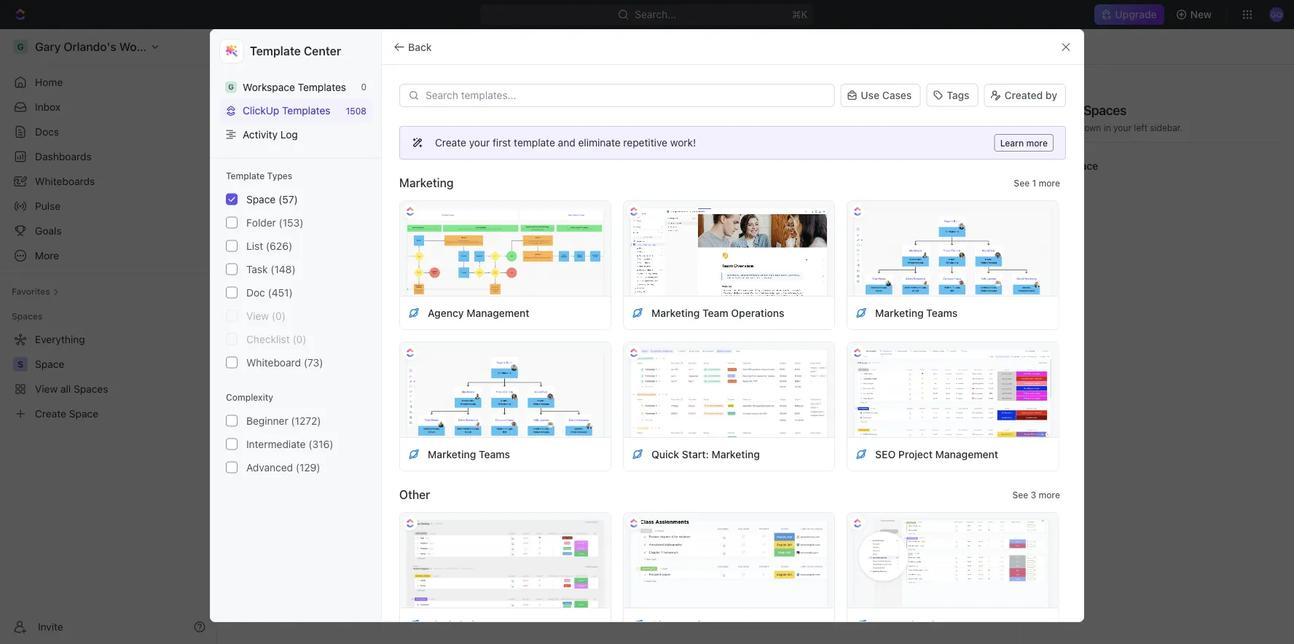 Task type: vqa. For each thing, say whether or not it's contained in the screenshot.


Task type: locate. For each thing, give the bounding box(es) containing it.
space
[[961, 103, 990, 115], [1068, 160, 1098, 172], [246, 193, 276, 205]]

seo
[[875, 448, 896, 460]]

0 vertical spatial all
[[247, 40, 259, 52]]

1 vertical spatial teams
[[479, 448, 510, 460]]

2 horizontal spatial space
[[1068, 160, 1098, 172]]

0 vertical spatial management
[[467, 307, 530, 319]]

Advanced (129) checkbox
[[226, 462, 238, 473]]

0 vertical spatial marketing teams
[[875, 307, 958, 319]]

back button
[[388, 35, 441, 59]]

see for other
[[1013, 490, 1028, 500]]

0 vertical spatial space
[[961, 103, 990, 115]]

other
[[399, 488, 430, 502]]

(0) for view (0)
[[272, 310, 286, 322]]

agency
[[428, 307, 464, 319]]

template for template center
[[250, 44, 301, 58]]

complexity
[[226, 392, 273, 403]]

1
[[1032, 178, 1036, 188]]

None checkbox
[[226, 194, 238, 205], [226, 310, 238, 322], [226, 333, 238, 345], [226, 194, 238, 205], [226, 310, 238, 322], [226, 333, 238, 345]]

learn more
[[1000, 138, 1048, 148]]

2 vertical spatial space
[[246, 193, 276, 205]]

docs link
[[6, 120, 211, 144]]

(0) right view
[[272, 310, 286, 322]]

all spaces up workspace
[[247, 40, 296, 52]]

view (0)
[[246, 310, 286, 322]]

sidebar.
[[1150, 122, 1183, 133]]

2 vertical spatial more
[[1039, 490, 1060, 500]]

quick
[[652, 448, 679, 460]]

use cases button
[[841, 84, 921, 107]]

management right project
[[935, 448, 998, 460]]

all left joined
[[590, 300, 600, 310]]

marketing teams
[[875, 307, 958, 319], [428, 448, 510, 460]]

goals link
[[6, 219, 211, 243]]

home
[[35, 76, 63, 88]]

0 vertical spatial more
[[1026, 138, 1048, 148]]

use cases
[[861, 89, 912, 101]]

see left 3
[[1013, 490, 1028, 500]]

marketing team operations
[[652, 307, 785, 319]]

task (148)
[[246, 263, 296, 275]]

space, , element
[[1042, 157, 1060, 175]]

inbox
[[35, 101, 61, 113]]

tree
[[6, 328, 211, 426]]

None checkbox
[[226, 217, 238, 229], [226, 240, 238, 252], [226, 263, 238, 275], [226, 287, 238, 298], [226, 357, 238, 368], [226, 217, 238, 229], [226, 240, 238, 252], [226, 263, 238, 275], [226, 287, 238, 298], [226, 357, 238, 368]]

left
[[1134, 122, 1148, 133]]

1 horizontal spatial space
[[961, 103, 990, 115]]

your inside visible spaces spaces shown in your left sidebar.
[[1114, 122, 1132, 133]]

whiteboards
[[35, 175, 95, 187]]

1 vertical spatial (0)
[[293, 333, 306, 345]]

tags button
[[926, 83, 978, 107]]

learn
[[1000, 138, 1024, 148]]

0 horizontal spatial space
[[246, 193, 276, 205]]

1 vertical spatial management
[[935, 448, 998, 460]]

new down tags
[[937, 103, 958, 115]]

templates down 'center'
[[298, 81, 346, 93]]

event planning
[[875, 619, 947, 631]]

0 horizontal spatial (0)
[[272, 310, 286, 322]]

team
[[703, 307, 729, 319]]

1 vertical spatial space
[[1068, 160, 1098, 172]]

0 vertical spatial (0)
[[272, 310, 286, 322]]

created by
[[1005, 89, 1057, 101]]

(0) for checklist (0)
[[293, 333, 306, 345]]

pulse link
[[6, 195, 211, 218]]

0 vertical spatial template
[[250, 44, 301, 58]]

space down template types
[[246, 193, 276, 205]]

joined
[[635, 300, 660, 310]]

teams
[[926, 307, 958, 319], [479, 448, 510, 460]]

0 vertical spatial see
[[1014, 178, 1030, 188]]

templates up activity log button
[[282, 105, 331, 117]]

planning
[[905, 619, 947, 631]]

1 horizontal spatial your
[[1114, 122, 1132, 133]]

(0)
[[272, 310, 286, 322], [293, 333, 306, 345]]

space (57)
[[246, 193, 298, 205]]

view
[[246, 310, 269, 322]]

new space button
[[915, 98, 999, 121]]

spaces down visible
[[1042, 122, 1072, 133]]

and
[[558, 137, 576, 149]]

intermediate (316)
[[246, 438, 333, 450]]

management right the 'agency'
[[467, 307, 530, 319]]

quick start: marketing
[[652, 448, 760, 460]]

docs
[[35, 126, 59, 138]]

template up workspace
[[250, 44, 301, 58]]

(451)
[[268, 286, 293, 298]]

see left 1
[[1014, 178, 1030, 188]]

new space
[[937, 103, 990, 115]]

more inside "see 3 more" button
[[1039, 490, 1060, 500]]

your right in
[[1114, 122, 1132, 133]]

(0) up "(73)"
[[293, 333, 306, 345]]

use
[[861, 89, 880, 101]]

(57)
[[278, 193, 298, 205]]

0 horizontal spatial your
[[469, 137, 490, 149]]

1 horizontal spatial new
[[1191, 8, 1212, 20]]

more right learn
[[1026, 138, 1048, 148]]

all up workspace
[[247, 40, 259, 52]]

spaces down favorites
[[12, 311, 43, 321]]

all down workspace
[[251, 97, 275, 121]]

see 1 more
[[1014, 178, 1060, 188]]

new button
[[1170, 3, 1221, 26]]

template for template types
[[226, 171, 265, 181]]

gary orlando's workspace, , element
[[225, 81, 237, 93]]

1 vertical spatial more
[[1039, 178, 1060, 188]]

create your first template and eliminate repetitive work!
[[435, 137, 696, 149]]

your left first
[[469, 137, 490, 149]]

see for marketing
[[1014, 178, 1030, 188]]

space down tags
[[961, 103, 990, 115]]

1 horizontal spatial (0)
[[293, 333, 306, 345]]

1 horizontal spatial teams
[[926, 307, 958, 319]]

class
[[652, 619, 678, 631]]

0 vertical spatial all spaces
[[247, 40, 296, 52]]

sidebar navigation
[[0, 29, 218, 644]]

more right 3
[[1039, 490, 1060, 500]]

more inside see 1 more button
[[1039, 178, 1060, 188]]

new for new
[[1191, 8, 1212, 20]]

all spaces
[[247, 40, 296, 52], [251, 97, 350, 121]]

templates for clickup templates
[[282, 105, 331, 117]]

spaces down workspace templates
[[280, 97, 350, 121]]

doc
[[246, 286, 265, 298]]

activity log button
[[219, 122, 372, 146]]

1 vertical spatial templates
[[282, 105, 331, 117]]

templates
[[298, 81, 346, 93], [282, 105, 331, 117]]

0 horizontal spatial new
[[937, 103, 958, 115]]

s
[[1048, 161, 1054, 171]]

template
[[250, 44, 301, 58], [226, 171, 265, 181]]

all
[[247, 40, 259, 52], [251, 97, 275, 121], [590, 300, 600, 310]]

space right space, , element
[[1068, 160, 1098, 172]]

repetitive
[[623, 137, 668, 149]]

template left types
[[226, 171, 265, 181]]

management
[[467, 307, 530, 319], [935, 448, 998, 460]]

dashboards
[[35, 150, 92, 163]]

1 vertical spatial new
[[937, 103, 958, 115]]

1 vertical spatial template
[[226, 171, 265, 181]]

work!
[[670, 137, 696, 149]]

1 vertical spatial your
[[469, 137, 490, 149]]

activity log
[[243, 128, 298, 140]]

activity
[[243, 128, 278, 140]]

1 horizontal spatial marketing teams
[[875, 307, 958, 319]]

all spaces down workspace templates
[[251, 97, 350, 121]]

start:
[[682, 448, 709, 460]]

eliminate
[[578, 137, 621, 149]]

folder (153)
[[246, 216, 304, 229]]

visible spaces spaces shown in your left sidebar.
[[1042, 102, 1183, 133]]

new right upgrade
[[1191, 8, 1212, 20]]

all spaces joined
[[590, 300, 660, 310]]

checklist (0)
[[246, 333, 306, 345]]

blockchain ecosystem
[[428, 619, 535, 631]]

Beginner (1272) checkbox
[[226, 415, 238, 427]]

0 vertical spatial templates
[[298, 81, 346, 93]]

clickup templates
[[243, 105, 331, 117]]

1 vertical spatial see
[[1013, 490, 1028, 500]]

back
[[408, 41, 432, 53]]

0 vertical spatial your
[[1114, 122, 1132, 133]]

see 3 more
[[1013, 490, 1060, 500]]

(129)
[[296, 461, 320, 473]]

0 vertical spatial new
[[1191, 8, 1212, 20]]

more right 1
[[1039, 178, 1060, 188]]

1 vertical spatial marketing teams
[[428, 448, 510, 460]]

spaces
[[262, 40, 296, 52], [280, 97, 350, 121], [1084, 102, 1127, 118], [1042, 122, 1072, 133], [602, 300, 633, 310], [12, 311, 43, 321]]

beginner
[[246, 415, 288, 427]]

pulse
[[35, 200, 61, 212]]



Task type: describe. For each thing, give the bounding box(es) containing it.
(1272)
[[291, 415, 321, 427]]

0 horizontal spatial marketing teams
[[428, 448, 510, 460]]

new for new space
[[937, 103, 958, 115]]

agency management
[[428, 307, 530, 319]]

created
[[1005, 89, 1043, 101]]

spaces up workspace
[[262, 40, 296, 52]]

blockchain
[[428, 619, 480, 631]]

use cases button
[[841, 82, 921, 109]]

intermediate
[[246, 438, 306, 450]]

template types
[[226, 171, 292, 181]]

more inside learn more link
[[1026, 138, 1048, 148]]

folder
[[246, 216, 276, 229]]

templates for workspace templates
[[298, 81, 346, 93]]

ecosystem
[[483, 619, 535, 631]]

project
[[898, 448, 933, 460]]

upgrade link
[[1095, 4, 1164, 25]]

whiteboard (73)
[[246, 356, 323, 368]]

0 horizontal spatial management
[[467, 307, 530, 319]]

template center
[[250, 44, 341, 58]]

workspace
[[243, 81, 295, 93]]

inbox link
[[6, 95, 211, 119]]

operations
[[731, 307, 785, 319]]

whiteboard
[[246, 356, 301, 368]]

see 3 more button
[[1007, 486, 1066, 504]]

center
[[304, 44, 341, 58]]

dashboards link
[[6, 145, 211, 168]]

clickup
[[243, 105, 279, 117]]

advanced
[[246, 461, 293, 473]]

Intermediate (316) checkbox
[[226, 438, 238, 450]]

spaces inside sidebar navigation
[[12, 311, 43, 321]]

learn more link
[[995, 134, 1054, 152]]

spaces up in
[[1084, 102, 1127, 118]]

whiteboards link
[[6, 170, 211, 193]]

beginner (1272)
[[246, 415, 321, 427]]

in
[[1104, 122, 1111, 133]]

(148)
[[271, 263, 296, 275]]

invite
[[38, 621, 63, 633]]

1 vertical spatial all spaces
[[251, 97, 350, 121]]

see 1 more button
[[1008, 174, 1066, 192]]

2 vertical spatial all
[[590, 300, 600, 310]]

search...
[[635, 8, 677, 20]]

favorites
[[12, 286, 50, 297]]

seo project management
[[875, 448, 998, 460]]

visible
[[1042, 102, 1081, 118]]

(73)
[[304, 356, 323, 368]]

space inside button
[[961, 103, 990, 115]]

types
[[267, 171, 292, 181]]

favorites button
[[6, 283, 65, 300]]

tree inside sidebar navigation
[[6, 328, 211, 426]]

space for space (57)
[[246, 193, 276, 205]]

list
[[246, 240, 263, 252]]

advanced (129)
[[246, 461, 320, 473]]

(626)
[[266, 240, 292, 252]]

first
[[493, 137, 511, 149]]

checklist
[[246, 333, 290, 345]]

more for marketing
[[1039, 178, 1060, 188]]

g
[[228, 83, 234, 91]]

template
[[514, 137, 555, 149]]

space for space
[[1068, 160, 1098, 172]]

goals
[[35, 225, 62, 237]]

cases
[[882, 89, 912, 101]]

list (626)
[[246, 240, 292, 252]]

assignments
[[681, 619, 743, 631]]

0 horizontal spatial teams
[[479, 448, 510, 460]]

created by button
[[984, 84, 1066, 107]]

1 vertical spatial all
[[251, 97, 275, 121]]

0 vertical spatial teams
[[926, 307, 958, 319]]

3
[[1031, 490, 1036, 500]]

event
[[875, 619, 902, 631]]

spaces left joined
[[602, 300, 633, 310]]

shown
[[1075, 122, 1101, 133]]

home link
[[6, 71, 211, 94]]

log
[[280, 128, 298, 140]]

doc (451)
[[246, 286, 293, 298]]

Search templates... text field
[[426, 90, 826, 101]]

(316)
[[308, 438, 333, 450]]

1 horizontal spatial management
[[935, 448, 998, 460]]

create
[[435, 137, 466, 149]]

more for other
[[1039, 490, 1060, 500]]

task
[[246, 263, 268, 275]]

tags button
[[926, 83, 978, 108]]



